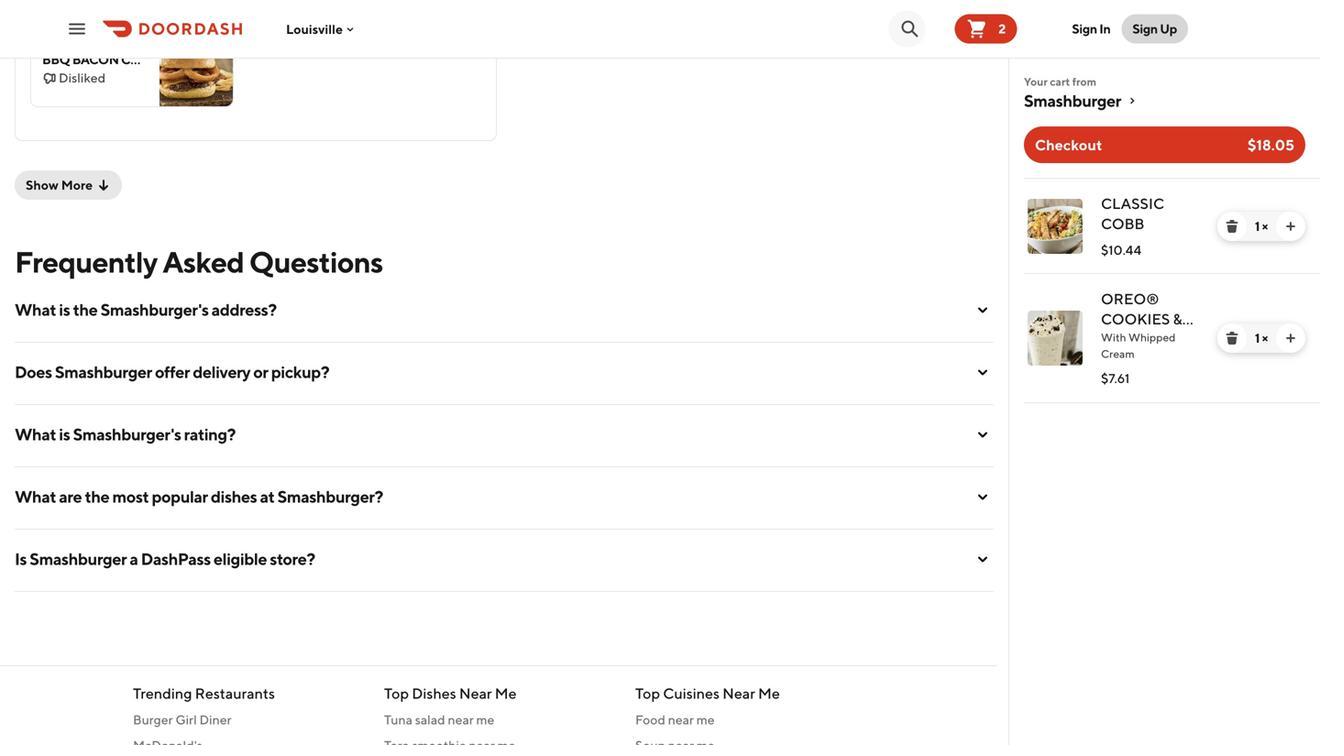 Task type: describe. For each thing, give the bounding box(es) containing it.
1 × for oreo® cookies & cream shake
[[1256, 331, 1269, 346]]

oreo® cookies & cream shake image
[[1028, 311, 1083, 366]]

$10.44
[[1102, 243, 1142, 258]]

sign for sign in
[[1073, 21, 1098, 36]]

the for smashburger's
[[73, 300, 98, 320]]

asked
[[163, 245, 244, 279]]

disliked
[[59, 70, 106, 85]]

top for top dishes near me
[[384, 685, 409, 703]]

bbq bacon cheddar burger
[[42, 52, 241, 67]]

cobb
[[1102, 215, 1145, 233]]

top dishes near me
[[384, 685, 517, 703]]

top cuisines near me
[[636, 685, 781, 703]]

frequently asked questions
[[15, 245, 383, 279]]

burger girl diner link
[[133, 711, 362, 730]]

smashburger inside smashburger link
[[1025, 91, 1122, 111]]

× for oreo® cookies & cream shake
[[1263, 331, 1269, 346]]

bbq bacon cheddar burger image
[[160, 31, 233, 106]]

is
[[15, 549, 27, 569]]

girl
[[176, 713, 197, 728]]

whipped
[[1129, 331, 1176, 344]]

what are the most popular dishes at smashburger?
[[15, 487, 383, 507]]

classic cobb
[[1102, 195, 1165, 233]]

classic
[[1102, 195, 1165, 212]]

me inside "link"
[[477, 713, 495, 728]]

cuisines
[[663, 685, 720, 703]]

sign for sign up
[[1133, 21, 1158, 36]]

oreo®
[[1102, 290, 1160, 308]]

view menu button
[[598, 698, 723, 735]]

what for what are the most popular dishes at smashburger?
[[15, 487, 56, 507]]

show more button
[[15, 171, 122, 200]]

2 near from the left
[[668, 713, 694, 728]]

sign up
[[1133, 21, 1178, 36]]

remove item from cart image
[[1226, 219, 1240, 234]]

sign up link
[[1122, 14, 1189, 44]]

remove item from cart image
[[1226, 331, 1240, 346]]

at
[[260, 487, 275, 507]]

$7.61
[[1102, 371, 1130, 386]]

&
[[1174, 311, 1183, 328]]

your cart from
[[1025, 75, 1097, 88]]

burger
[[133, 713, 173, 728]]

offer
[[155, 362, 190, 382]]

near inside "link"
[[448, 713, 474, 728]]

what is the smashburger's address?
[[15, 300, 277, 320]]

cream
[[1102, 348, 1135, 361]]

oreo® cookies & cream shake
[[1102, 290, 1183, 368]]

shake
[[1102, 351, 1152, 368]]

pickup?
[[271, 362, 330, 382]]

rating?
[[184, 425, 236, 444]]

show more
[[26, 178, 93, 193]]

with whipped cream
[[1102, 331, 1176, 361]]

trending
[[133, 685, 192, 703]]

trending restaurants
[[133, 685, 275, 703]]

smashburger for does smashburger offer delivery or pickup?
[[55, 362, 152, 382]]

add one to cart image
[[1284, 331, 1299, 346]]

louisville
[[286, 21, 343, 36]]

2
[[999, 21, 1007, 36]]

me for top cuisines near me
[[759, 685, 781, 703]]

bbq
[[42, 52, 70, 67]]

cream
[[1102, 331, 1157, 348]]

1 vertical spatial smashburger's
[[73, 425, 181, 444]]

checkout
[[1036, 136, 1103, 154]]

cart
[[1051, 75, 1071, 88]]

salad
[[415, 713, 446, 728]]

sign in
[[1073, 21, 1111, 36]]

add one to cart image
[[1284, 219, 1299, 234]]

is for smashburger's
[[59, 425, 70, 444]]

smashburger for is smashburger a dashpass eligible store?
[[30, 549, 127, 569]]

does
[[15, 362, 52, 382]]



Task type: vqa. For each thing, say whether or not it's contained in the screenshot.
Me for Top Cuisines Near Me
yes



Task type: locate. For each thing, give the bounding box(es) containing it.
× for classic cobb
[[1263, 219, 1269, 234]]

cheddar
[[121, 52, 184, 67]]

address?
[[212, 300, 277, 320]]

open menu image
[[66, 18, 88, 40]]

near up food near me link
[[723, 685, 756, 703]]

burger girl diner
[[133, 713, 232, 728]]

× left add one to cart image
[[1263, 331, 1269, 346]]

is smashburger a dashpass eligible store?
[[15, 549, 315, 569]]

0 vertical spatial the
[[73, 300, 98, 320]]

sign left the in
[[1073, 21, 1098, 36]]

are
[[59, 487, 82, 507]]

the down frequently
[[73, 300, 98, 320]]

the for most
[[85, 487, 109, 507]]

classic cobb image
[[1028, 199, 1083, 254]]

1 what from the top
[[15, 300, 56, 320]]

is for the
[[59, 300, 70, 320]]

me down top dishes near me
[[477, 713, 495, 728]]

1 ×
[[1256, 219, 1269, 234], [1256, 331, 1269, 346]]

0 horizontal spatial near
[[448, 713, 474, 728]]

smashburger's up does smashburger offer delivery or pickup?
[[101, 300, 209, 320]]

2 me from the left
[[759, 685, 781, 703]]

a
[[130, 549, 138, 569]]

0 vertical spatial smashburger
[[1025, 91, 1122, 111]]

view menu
[[635, 708, 712, 725]]

1 horizontal spatial near
[[668, 713, 694, 728]]

2 1 × from the top
[[1256, 331, 1269, 346]]

0 horizontal spatial top
[[384, 685, 409, 703]]

1 horizontal spatial sign
[[1133, 21, 1158, 36]]

me
[[495, 685, 517, 703], [759, 685, 781, 703]]

tuna salad near me link
[[384, 711, 614, 730]]

is
[[59, 300, 70, 320], [59, 425, 70, 444]]

1 top from the left
[[384, 685, 409, 703]]

1 × for classic cobb
[[1256, 219, 1269, 234]]

cookies
[[1102, 311, 1171, 328]]

more
[[61, 178, 93, 193]]

most
[[112, 487, 149, 507]]

your
[[1025, 75, 1048, 88]]

1 right remove item from cart icon
[[1256, 331, 1261, 346]]

dishes
[[412, 685, 457, 703]]

near
[[460, 685, 492, 703], [723, 685, 756, 703]]

near down top dishes near me
[[448, 713, 474, 728]]

what for what is smashburger's rating?
[[15, 425, 56, 444]]

from
[[1073, 75, 1097, 88]]

burger
[[187, 52, 241, 67]]

1 sign from the left
[[1073, 21, 1098, 36]]

sign inside 'link'
[[1133, 21, 1158, 36]]

me up food near me link
[[759, 685, 781, 703]]

food
[[636, 713, 666, 728]]

me down top cuisines near me
[[697, 713, 715, 728]]

what up does
[[15, 300, 56, 320]]

with
[[1102, 331, 1127, 344]]

top up view
[[636, 685, 661, 703]]

smashburger link
[[1025, 90, 1306, 112]]

2 is from the top
[[59, 425, 70, 444]]

0 horizontal spatial sign
[[1073, 21, 1098, 36]]

1 vertical spatial the
[[85, 487, 109, 507]]

0 horizontal spatial me
[[495, 685, 517, 703]]

smashburger
[[1025, 91, 1122, 111], [55, 362, 152, 382], [30, 549, 127, 569]]

show
[[26, 178, 59, 193]]

restaurants
[[195, 685, 275, 703]]

1 right remove item from cart image
[[1256, 219, 1261, 234]]

1 × right remove item from cart icon
[[1256, 331, 1269, 346]]

0 vertical spatial smashburger's
[[101, 300, 209, 320]]

2 button
[[955, 14, 1018, 44]]

top
[[384, 685, 409, 703], [636, 685, 661, 703]]

list
[[1010, 178, 1321, 404]]

1 vertical spatial what
[[15, 425, 56, 444]]

popular
[[152, 487, 208, 507]]

1 1 × from the top
[[1256, 219, 1269, 234]]

near down cuisines
[[668, 713, 694, 728]]

bacon
[[72, 52, 119, 67]]

up
[[1161, 21, 1178, 36]]

diner
[[200, 713, 232, 728]]

smashburger's
[[101, 300, 209, 320], [73, 425, 181, 444]]

is up are
[[59, 425, 70, 444]]

1 × left add one to cart icon
[[1256, 219, 1269, 234]]

2 × from the top
[[1263, 331, 1269, 346]]

louisville button
[[286, 21, 358, 36]]

1 horizontal spatial me
[[759, 685, 781, 703]]

1 horizontal spatial top
[[636, 685, 661, 703]]

0 horizontal spatial me
[[477, 713, 495, 728]]

or
[[253, 362, 268, 382]]

1 for classic cobb
[[1256, 219, 1261, 234]]

1 vertical spatial is
[[59, 425, 70, 444]]

sign inside "link"
[[1073, 21, 1098, 36]]

1 for oreo® cookies & cream shake
[[1256, 331, 1261, 346]]

2 near from the left
[[723, 685, 756, 703]]

list containing classic cobb
[[1010, 178, 1321, 404]]

1 me from the left
[[495, 685, 517, 703]]

2 vertical spatial what
[[15, 487, 56, 507]]

dishes
[[211, 487, 257, 507]]

what for what is the smashburger's address?
[[15, 300, 56, 320]]

food near me link
[[636, 711, 865, 730]]

top for top cuisines near me
[[636, 685, 661, 703]]

near for cuisines
[[723, 685, 756, 703]]

1
[[1256, 219, 1261, 234], [1256, 331, 1261, 346]]

what is smashburger's rating?
[[15, 425, 236, 444]]

eligible
[[214, 549, 267, 569]]

what
[[15, 300, 56, 320], [15, 425, 56, 444], [15, 487, 56, 507]]

sign in link
[[1062, 11, 1122, 47]]

2 me from the left
[[697, 713, 715, 728]]

questions
[[249, 245, 383, 279]]

1 1 from the top
[[1256, 219, 1261, 234]]

2 sign from the left
[[1133, 21, 1158, 36]]

sign
[[1073, 21, 1098, 36], [1133, 21, 1158, 36]]

1 horizontal spatial near
[[723, 685, 756, 703]]

does smashburger offer delivery or pickup?
[[15, 362, 330, 382]]

2 1 from the top
[[1256, 331, 1261, 346]]

menu
[[672, 708, 712, 725]]

1 near from the left
[[460, 685, 492, 703]]

0 vertical spatial what
[[15, 300, 56, 320]]

is down frequently
[[59, 300, 70, 320]]

the
[[73, 300, 98, 320], [85, 487, 109, 507]]

sign left up
[[1133, 21, 1158, 36]]

smashburger's up most
[[73, 425, 181, 444]]

what left are
[[15, 487, 56, 507]]

1 horizontal spatial me
[[697, 713, 715, 728]]

me
[[477, 713, 495, 728], [697, 713, 715, 728]]

in
[[1100, 21, 1111, 36]]

delivery
[[193, 362, 251, 382]]

tuna salad near me
[[384, 713, 495, 728]]

3 what from the top
[[15, 487, 56, 507]]

× left add one to cart icon
[[1263, 219, 1269, 234]]

×
[[1263, 219, 1269, 234], [1263, 331, 1269, 346]]

1 near from the left
[[448, 713, 474, 728]]

near up tuna salad near me "link"
[[460, 685, 492, 703]]

top up tuna
[[384, 685, 409, 703]]

0 vertical spatial 1 ×
[[1256, 219, 1269, 234]]

2 vertical spatial smashburger
[[30, 549, 127, 569]]

food near me
[[636, 713, 715, 728]]

1 vertical spatial ×
[[1263, 331, 1269, 346]]

1 vertical spatial 1
[[1256, 331, 1261, 346]]

me up tuna salad near me "link"
[[495, 685, 517, 703]]

near
[[448, 713, 474, 728], [668, 713, 694, 728]]

me for top dishes near me
[[495, 685, 517, 703]]

1 is from the top
[[59, 300, 70, 320]]

0 horizontal spatial near
[[460, 685, 492, 703]]

near for dishes
[[460, 685, 492, 703]]

1 vertical spatial smashburger
[[55, 362, 152, 382]]

smashburger up what is smashburger's rating?
[[55, 362, 152, 382]]

the right are
[[85, 487, 109, 507]]

smashburger left a
[[30, 549, 127, 569]]

tuna
[[384, 713, 413, 728]]

$18.05
[[1248, 136, 1295, 154]]

1 × from the top
[[1263, 219, 1269, 234]]

smashburger?
[[278, 487, 383, 507]]

1 vertical spatial 1 ×
[[1256, 331, 1269, 346]]

what down does
[[15, 425, 56, 444]]

0 vertical spatial 1
[[1256, 219, 1261, 234]]

store?
[[270, 549, 315, 569]]

2 what from the top
[[15, 425, 56, 444]]

0 vertical spatial is
[[59, 300, 70, 320]]

smashburger down from on the right
[[1025, 91, 1122, 111]]

view
[[635, 708, 669, 725]]

0 vertical spatial ×
[[1263, 219, 1269, 234]]

2 top from the left
[[636, 685, 661, 703]]

dashpass
[[141, 549, 211, 569]]

1 me from the left
[[477, 713, 495, 728]]

frequently
[[15, 245, 157, 279]]



